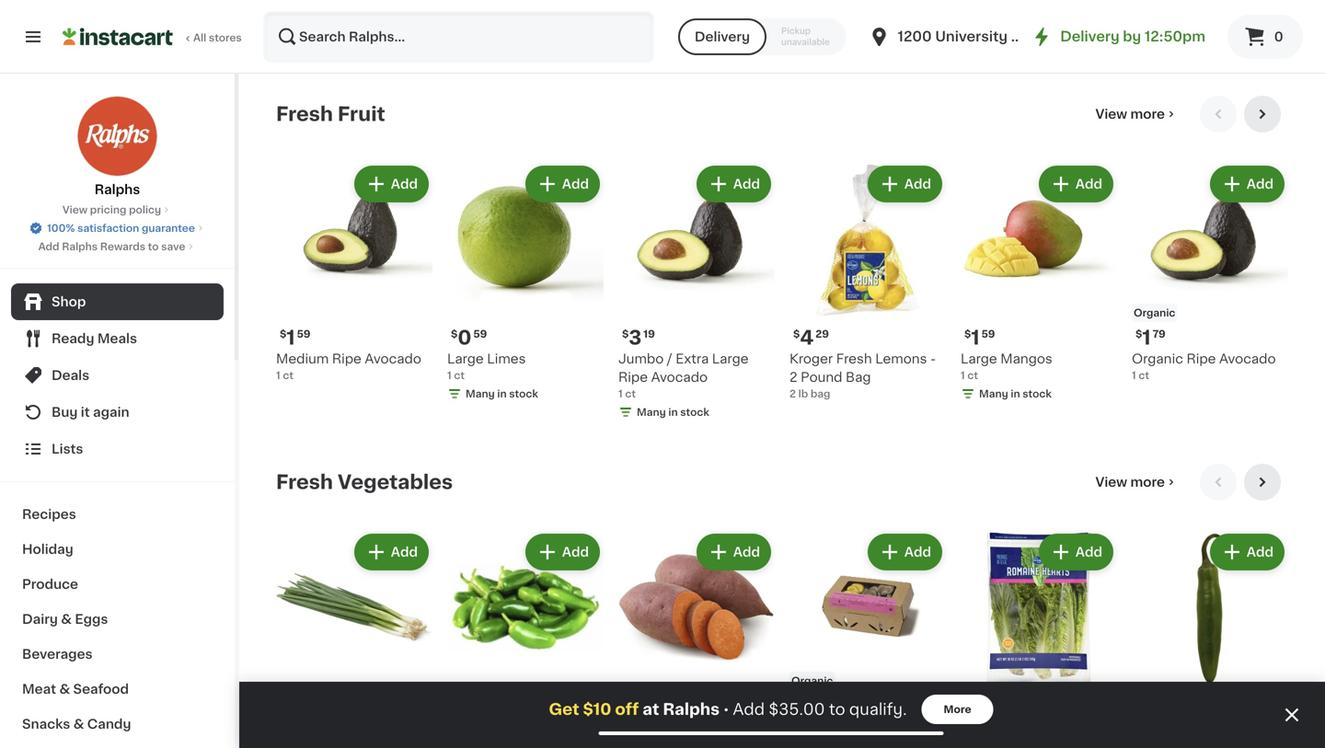 Task type: locate. For each thing, give the bounding box(es) containing it.
2 large from the left
[[712, 353, 749, 366]]

large
[[447, 353, 484, 366], [712, 353, 749, 366], [961, 353, 998, 366]]

2 $ 1 59 from the left
[[965, 328, 996, 348]]

2 horizontal spatial ripe
[[1187, 353, 1217, 366]]

$ up 'large limes 1 ct'
[[451, 329, 458, 339]]

2 horizontal spatial in
[[1011, 389, 1021, 399]]

2 vertical spatial fresh
[[276, 473, 333, 492]]

smallhold organic mixed oyste
[[790, 721, 908, 749]]

2 view more button from the top
[[1089, 464, 1186, 501]]

& right meat
[[59, 683, 70, 696]]

1 (est.) from the left
[[529, 695, 568, 710]]

$ 1 59 up medium
[[280, 328, 311, 348]]

1 large from the left
[[447, 353, 484, 366]]

$ 1 59 up large mangos 1 ct
[[965, 328, 996, 348]]

(est.) right /pkg
[[529, 695, 568, 710]]

59 inside $ 9 59
[[816, 697, 829, 708]]

0 vertical spatial 4
[[800, 328, 814, 348]]

each
[[659, 695, 696, 710]]

large right -
[[961, 353, 998, 366]]

stock for 1
[[1023, 389, 1052, 399]]

& for meat
[[59, 683, 70, 696]]

1 vertical spatial 2
[[790, 389, 796, 399]]

add button for organic ripe avocado
[[1212, 168, 1283, 201]]

59 for large limes
[[474, 329, 487, 339]]

shop
[[52, 296, 86, 308]]

& inside dairy & eggs link
[[61, 613, 72, 626]]

1 vertical spatial ralphs
[[62, 242, 98, 252]]

many in stock down jumbo / extra large ripe avocado 1 ct
[[637, 407, 710, 418]]

ralphs up view pricing policy link
[[95, 183, 140, 196]]

product group containing /pkg (est.)
[[447, 530, 604, 749]]

ralphs link
[[77, 96, 158, 199]]

1 vertical spatial 79
[[987, 697, 1000, 708]]

fresh left the "fruit"
[[276, 104, 333, 124]]

jumbo / extra large ripe avocado 1 ct
[[619, 353, 749, 399]]

delivery for delivery by 12:50pm
[[1061, 30, 1120, 43]]

organic ripe avocado 1 ct
[[1132, 353, 1277, 381]]

2 horizontal spatial avocado
[[1220, 353, 1277, 366]]

None search field
[[263, 11, 655, 63]]

add for large limes
[[562, 178, 589, 191]]

(est.) for each (est.)
[[699, 695, 738, 710]]

4 for kroger fresh lemons - 2 pound bag
[[800, 328, 814, 348]]

many in stock down large mangos 1 ct
[[980, 389, 1052, 399]]

0 inside "product" group
[[458, 328, 472, 348]]

in for 0
[[497, 389, 507, 399]]

many in stock
[[466, 389, 538, 399], [980, 389, 1052, 399], [637, 407, 710, 418]]

(est.) inside $1.72 each (estimated) element
[[699, 695, 738, 710]]

1 horizontal spatial many
[[637, 407, 666, 418]]

get $10 off at ralphs • add $35.00 to qualify.
[[549, 702, 907, 718]]

ct
[[283, 371, 294, 381], [454, 371, 465, 381], [968, 371, 979, 381], [1139, 371, 1150, 381], [625, 389, 636, 399]]

2 horizontal spatial many
[[980, 389, 1009, 399]]

1 vertical spatial view more button
[[1089, 464, 1186, 501]]

stock for 3
[[681, 407, 710, 418]]

0 horizontal spatial stock
[[509, 389, 538, 399]]

2 horizontal spatial stock
[[1023, 389, 1052, 399]]

organic up $ 9 59
[[792, 676, 834, 686]]

delivery
[[1061, 30, 1120, 43], [695, 30, 750, 43]]

$ inside $ 3 19
[[622, 329, 629, 339]]

many in stock down 'large limes 1 ct'
[[466, 389, 538, 399]]

0 horizontal spatial (est.)
[[529, 695, 568, 710]]

0 vertical spatial 2
[[790, 371, 798, 384]]

delivery inside button
[[695, 30, 750, 43]]

large down $ 0 59
[[447, 353, 484, 366]]

main content
[[239, 74, 1326, 749]]

pound
[[801, 371, 843, 384]]

product group
[[276, 162, 433, 383], [447, 162, 604, 405], [619, 162, 775, 424], [790, 162, 946, 401], [961, 162, 1118, 405], [1132, 162, 1289, 383], [276, 530, 433, 749], [447, 530, 604, 749], [619, 530, 775, 749], [790, 530, 946, 749], [961, 530, 1118, 749], [1132, 530, 1289, 749]]

product group containing 0
[[447, 162, 604, 405]]

0 vertical spatial view
[[1096, 108, 1128, 121]]

0 horizontal spatial to
[[148, 242, 159, 252]]

$ up medium
[[280, 329, 287, 339]]

instacart logo image
[[63, 26, 173, 48]]

2 horizontal spatial many in stock
[[980, 389, 1052, 399]]

ct inside organic ripe avocado 1 ct
[[1139, 371, 1150, 381]]

1 horizontal spatial peppers
[[1229, 721, 1283, 734]]

1 more from the top
[[1131, 108, 1166, 121]]

& left candy
[[73, 718, 84, 731]]

ralphs inside ralphs link
[[95, 183, 140, 196]]

red
[[619, 721, 645, 734]]

1 horizontal spatial ripe
[[619, 371, 648, 384]]

organic down qualify.
[[857, 721, 908, 734]]

many in stock for 0
[[466, 389, 538, 399]]

many in stock for 3
[[637, 407, 710, 418]]

2 item carousel region from the top
[[276, 464, 1289, 749]]

$ up romaine
[[965, 697, 972, 708]]

/pkg
[[493, 695, 525, 710]]

$ inside $ 0 59
[[451, 329, 458, 339]]

many in stock for 1
[[980, 389, 1052, 399]]

1 horizontal spatial stock
[[681, 407, 710, 418]]

0 horizontal spatial delivery
[[695, 30, 750, 43]]

$ inside $ 4 79
[[965, 697, 972, 708]]

79 for 4
[[987, 697, 1000, 708]]

2 vertical spatial ralphs
[[663, 702, 720, 718]]

ripe inside the medium ripe avocado 1 ct
[[332, 353, 362, 366]]

delivery for delivery
[[695, 30, 750, 43]]

0 horizontal spatial ripe
[[332, 353, 362, 366]]

2 2 from the top
[[790, 389, 796, 399]]

0 vertical spatial item carousel region
[[276, 96, 1289, 449]]

buy it again
[[52, 406, 129, 419]]

$ for kroger fresh lemons - 2 pound bag
[[794, 329, 800, 339]]

item carousel region
[[276, 96, 1289, 449], [276, 464, 1289, 749]]

in down large mangos 1 ct
[[1011, 389, 1021, 399]]

large right extra
[[712, 353, 749, 366]]

1 view more button from the top
[[1089, 96, 1186, 133]]

0
[[1275, 30, 1284, 43], [458, 328, 472, 348]]

view more
[[1096, 108, 1166, 121], [1096, 476, 1166, 489]]

large inside large mangos 1 ct
[[961, 353, 998, 366]]

ralphs
[[95, 183, 140, 196], [62, 242, 98, 252], [663, 702, 720, 718]]

recipes link
[[11, 497, 224, 532]]

add button for green serrano peppers
[[1212, 536, 1283, 569]]

0 horizontal spatial 0
[[458, 328, 472, 348]]

to
[[148, 242, 159, 252], [829, 702, 846, 718]]

many down large mangos 1 ct
[[980, 389, 1009, 399]]

many down 'large limes 1 ct'
[[466, 389, 495, 399]]

$ inside $ 9 59
[[794, 697, 800, 708]]

0 horizontal spatial 4
[[800, 328, 814, 348]]

in
[[497, 389, 507, 399], [1011, 389, 1021, 399], [669, 407, 678, 418]]

add inside treatment tracker modal "dialog"
[[733, 702, 765, 718]]

$
[[280, 329, 287, 339], [451, 329, 458, 339], [622, 329, 629, 339], [794, 329, 800, 339], [965, 329, 972, 339], [1136, 329, 1143, 339], [622, 697, 629, 708], [794, 697, 800, 708], [965, 697, 972, 708]]

(est.) up potato
[[699, 695, 738, 710]]

$ for medium ripe avocado
[[280, 329, 287, 339]]

1 horizontal spatial many in stock
[[637, 407, 710, 418]]

stock for 0
[[509, 389, 538, 399]]

vegetables
[[338, 473, 453, 492]]

$ for romaine lettuce hearts
[[965, 697, 972, 708]]

2 vertical spatial &
[[73, 718, 84, 731]]

ralphs up red sweet potato
[[663, 702, 720, 718]]

0 vertical spatial view more
[[1096, 108, 1166, 121]]

1
[[287, 328, 295, 348], [972, 328, 980, 348], [1143, 328, 1151, 348], [276, 371, 281, 381], [447, 371, 452, 381], [961, 371, 966, 381], [1132, 371, 1137, 381], [619, 389, 623, 399], [629, 696, 638, 716]]

add button for medium ripe avocado
[[356, 168, 427, 201]]

view pricing policy link
[[63, 203, 172, 217]]

0 horizontal spatial peppers
[[510, 721, 565, 734]]

1 horizontal spatial $ 1 59
[[965, 328, 996, 348]]

(est.) for /pkg (est.)
[[529, 695, 568, 710]]

kroger
[[790, 353, 833, 366]]

59 inside $ 0 59
[[474, 329, 487, 339]]

$ for smallhold organic mixed oyste
[[794, 697, 800, 708]]

9
[[800, 696, 814, 716]]

0 horizontal spatial many
[[466, 389, 495, 399]]

add for smallhold organic mixed oyste
[[905, 546, 932, 559]]

to left save
[[148, 242, 159, 252]]

& left eggs
[[61, 613, 72, 626]]

59
[[297, 329, 311, 339], [474, 329, 487, 339], [982, 329, 996, 339], [816, 697, 829, 708]]

59 for large mangos
[[982, 329, 996, 339]]

ripe inside organic ripe avocado 1 ct
[[1187, 353, 1217, 366]]

0 horizontal spatial large
[[447, 353, 484, 366]]

many down jumbo / extra large ripe avocado 1 ct
[[637, 407, 666, 418]]

1 vertical spatial item carousel region
[[276, 464, 1289, 749]]

product group containing 3
[[619, 162, 775, 424]]

avocado inside organic ripe avocado 1 ct
[[1220, 353, 1277, 366]]

$ inside the $ 1 79
[[1136, 329, 1143, 339]]

fresh up the bag
[[837, 353, 872, 366]]

$ left 29
[[794, 329, 800, 339]]

& inside meat & seafood link
[[59, 683, 70, 696]]

avocado inside the medium ripe avocado 1 ct
[[365, 353, 422, 366]]

main content containing fresh fruit
[[239, 74, 1326, 749]]

19
[[644, 329, 655, 339]]

(est.)
[[529, 695, 568, 710], [699, 695, 738, 710]]

$ inside $ 4 29
[[794, 329, 800, 339]]

more for 1
[[1131, 108, 1166, 121]]

ralphs inside add ralphs rewards to save link
[[62, 242, 98, 252]]

stock down 'mangos'
[[1023, 389, 1052, 399]]

off
[[615, 702, 639, 718]]

& for snacks
[[73, 718, 84, 731]]

in down 'large limes 1 ct'
[[497, 389, 507, 399]]

at
[[643, 702, 660, 718]]

1 horizontal spatial 79
[[1153, 329, 1166, 339]]

/pkg (est.)
[[493, 695, 568, 710]]

stock down jumbo / extra large ripe avocado 1 ct
[[681, 407, 710, 418]]

59 right 9
[[816, 697, 829, 708]]

1 vertical spatial to
[[829, 702, 846, 718]]

2 view more from the top
[[1096, 476, 1166, 489]]

$ up large mangos 1 ct
[[965, 329, 972, 339]]

$ 3 19
[[622, 328, 655, 348]]

add button for large mangos
[[1041, 168, 1112, 201]]

add button for large limes
[[527, 168, 598, 201]]

1 $ 1 59 from the left
[[280, 328, 311, 348]]

0 vertical spatial view more button
[[1089, 96, 1186, 133]]

2 horizontal spatial large
[[961, 353, 998, 366]]

1 horizontal spatial avocado
[[651, 371, 708, 384]]

1 horizontal spatial in
[[669, 407, 678, 418]]

0 vertical spatial more
[[1131, 108, 1166, 121]]

1 horizontal spatial (est.)
[[699, 695, 738, 710]]

service type group
[[678, 18, 847, 55]]

$ up organic ripe avocado 1 ct
[[1136, 329, 1143, 339]]

0 horizontal spatial 79
[[987, 697, 1000, 708]]

ralphs down 100%
[[62, 242, 98, 252]]

0 horizontal spatial in
[[497, 389, 507, 399]]

more
[[1131, 108, 1166, 121], [1131, 476, 1166, 489]]

meals
[[97, 332, 137, 345]]

policy
[[129, 205, 161, 215]]

0 vertical spatial &
[[61, 613, 72, 626]]

59 up medium
[[297, 329, 311, 339]]

$ up smallhold
[[794, 697, 800, 708]]

1 vertical spatial view more
[[1096, 476, 1166, 489]]

deals link
[[11, 357, 224, 394]]

jalapeno
[[447, 721, 507, 734]]

0 vertical spatial 0
[[1275, 30, 1284, 43]]

72
[[639, 697, 652, 708]]

1 vertical spatial more
[[1131, 476, 1166, 489]]

ct inside 'large limes 1 ct'
[[454, 371, 465, 381]]

item carousel region containing fresh fruit
[[276, 96, 1289, 449]]

2 down kroger
[[790, 371, 798, 384]]

potato
[[692, 721, 735, 734]]

add button for kroger fresh lemons - 2 pound bag
[[870, 168, 941, 201]]

1 inside the medium ripe avocado 1 ct
[[276, 371, 281, 381]]

0 vertical spatial ralphs
[[95, 183, 140, 196]]

fresh vegetables
[[276, 473, 453, 492]]

79 up organic ripe avocado 1 ct
[[1153, 329, 1166, 339]]

1 vertical spatial &
[[59, 683, 70, 696]]

2 left lb
[[790, 389, 796, 399]]

0 horizontal spatial $ 1 59
[[280, 328, 311, 348]]

4 left 29
[[800, 328, 814, 348]]

1 vertical spatial 4
[[972, 696, 985, 716]]

add for green serrano peppers
[[1247, 546, 1274, 559]]

peppers down $0.07 each (estimated) element
[[1229, 721, 1283, 734]]

smallhold
[[790, 721, 854, 734]]

0 vertical spatial 79
[[1153, 329, 1166, 339]]

3 large from the left
[[961, 353, 998, 366]]

$ 1 79
[[1136, 328, 1166, 348]]

2 peppers from the left
[[1229, 721, 1283, 734]]

ave
[[1012, 30, 1038, 43]]

1 item carousel region from the top
[[276, 96, 1289, 449]]

ripe
[[332, 353, 362, 366], [1187, 353, 1217, 366], [619, 371, 648, 384]]

$ 1 59
[[280, 328, 311, 348], [965, 328, 996, 348]]

large inside 'large limes 1 ct'
[[447, 353, 484, 366]]

79 inside the $ 1 79
[[1153, 329, 1166, 339]]

view
[[1096, 108, 1128, 121], [63, 205, 88, 215], [1096, 476, 1128, 489]]

$ left 19 at the top left of page
[[622, 329, 629, 339]]

in down jumbo / extra large ripe avocado 1 ct
[[669, 407, 678, 418]]

1 inside jumbo / extra large ripe avocado 1 ct
[[619, 389, 623, 399]]

fresh for fresh vegetables
[[276, 473, 333, 492]]

2 (est.) from the left
[[699, 695, 738, 710]]

4 up romaine
[[972, 696, 985, 716]]

2 more from the top
[[1131, 476, 1166, 489]]

59 up 'large limes 1 ct'
[[474, 329, 487, 339]]

1 horizontal spatial large
[[712, 353, 749, 366]]

avocado
[[365, 353, 422, 366], [1220, 353, 1277, 366], [651, 371, 708, 384]]

0 inside button
[[1275, 30, 1284, 43]]

delivery by 12:50pm link
[[1031, 26, 1206, 48]]

79
[[1153, 329, 1166, 339], [987, 697, 1000, 708]]

stock down limes at top
[[509, 389, 538, 399]]

1 horizontal spatial delivery
[[1061, 30, 1120, 43]]

& inside snacks & candy link
[[73, 718, 84, 731]]

$ left 72
[[622, 697, 629, 708]]

kroger fresh lemons - 2 pound bag 2 lb bag
[[790, 353, 937, 399]]

to up smallhold
[[829, 702, 846, 718]]

view more for 4
[[1096, 476, 1166, 489]]

Search field
[[265, 13, 653, 61]]

bag
[[846, 371, 871, 384]]

romaine
[[961, 721, 1019, 734]]

1 vertical spatial fresh
[[837, 353, 872, 366]]

1 2 from the top
[[790, 371, 798, 384]]

$ 1 72
[[622, 696, 652, 716]]

add for kroger fresh lemons - 2 pound bag
[[905, 178, 932, 191]]

4 for romaine lettuce hearts
[[972, 696, 985, 716]]

0 vertical spatial fresh
[[276, 104, 333, 124]]

peppers
[[510, 721, 565, 734], [1229, 721, 1283, 734]]

jumbo
[[619, 353, 664, 366]]

view more button for 1
[[1089, 96, 1186, 133]]

0 horizontal spatial avocado
[[365, 353, 422, 366]]

1 horizontal spatial to
[[829, 702, 846, 718]]

79 inside $ 4 79
[[987, 697, 1000, 708]]

guarantee
[[142, 223, 195, 233]]

1 horizontal spatial 4
[[972, 696, 985, 716]]

green
[[1132, 721, 1172, 734]]

59 up large mangos 1 ct
[[982, 329, 996, 339]]

large limes 1 ct
[[447, 353, 526, 381]]

4
[[800, 328, 814, 348], [972, 696, 985, 716]]

ralphs logo image
[[77, 96, 158, 177]]

79 up romaine
[[987, 697, 1000, 708]]

stores
[[209, 33, 242, 43]]

fresh left vegetables on the left
[[276, 473, 333, 492]]

view more button for 4
[[1089, 464, 1186, 501]]

stock
[[509, 389, 538, 399], [1023, 389, 1052, 399], [681, 407, 710, 418]]

add button for romaine lettuce hearts
[[1041, 536, 1112, 569]]

avocado for medium ripe avocado
[[365, 353, 422, 366]]

1 vertical spatial 0
[[458, 328, 472, 348]]

organic down the $ 1 79
[[1132, 353, 1184, 366]]

product group containing 9
[[790, 530, 946, 749]]

1 horizontal spatial 0
[[1275, 30, 1284, 43]]

2 vertical spatial view
[[1096, 476, 1128, 489]]

peppers down /pkg (est.)
[[510, 721, 565, 734]]

0 horizontal spatial many in stock
[[466, 389, 538, 399]]

1 view more from the top
[[1096, 108, 1166, 121]]



Task type: describe. For each thing, give the bounding box(es) containing it.
$ 9 59
[[794, 696, 829, 716]]

all stores
[[193, 33, 242, 43]]

view more for 1
[[1096, 108, 1166, 121]]

ready meals button
[[11, 320, 224, 357]]

$10
[[583, 702, 612, 718]]

avocado inside jumbo / extra large ripe avocado 1 ct
[[651, 371, 708, 384]]

ready meals
[[52, 332, 137, 345]]

many for 3
[[637, 407, 666, 418]]

pricing
[[90, 205, 127, 215]]

meat & seafood link
[[11, 672, 224, 707]]

$ inside $ 1 72
[[622, 697, 629, 708]]

79 for 1
[[1153, 329, 1166, 339]]

/
[[667, 353, 673, 366]]

eggs
[[75, 613, 108, 626]]

peppers inside button
[[1229, 721, 1283, 734]]

medium ripe avocado 1 ct
[[276, 353, 422, 381]]

all stores link
[[63, 11, 243, 63]]

holiday link
[[11, 532, 224, 567]]

more button
[[922, 695, 994, 725]]

1 inside 'large limes 1 ct'
[[447, 371, 452, 381]]

1200
[[898, 30, 932, 43]]

add button for red sweet potato
[[699, 536, 770, 569]]

hearts
[[961, 739, 1005, 749]]

$ 4 29
[[794, 328, 829, 348]]

add for jumbo / extra large ripe avocado
[[734, 178, 760, 191]]

fresh for fresh fruit
[[276, 104, 333, 124]]

dairy & eggs link
[[11, 602, 224, 637]]

1 inside large mangos 1 ct
[[961, 371, 966, 381]]

avocado for organic ripe avocado
[[1220, 353, 1277, 366]]

buy
[[52, 406, 78, 419]]

$35.00
[[769, 702, 825, 718]]

ct inside the medium ripe avocado 1 ct
[[283, 371, 294, 381]]

1 inside $1.72 each (estimated) element
[[629, 696, 638, 716]]

$ 1 59 for large mangos
[[965, 328, 996, 348]]

100%
[[47, 223, 75, 233]]

1200 university ave
[[898, 30, 1038, 43]]

100% satisfaction guarantee button
[[29, 217, 206, 236]]

each (est.)
[[659, 695, 738, 710]]

produce
[[22, 578, 78, 591]]

organic up the $ 1 79
[[1134, 308, 1176, 318]]

many for 0
[[466, 389, 495, 399]]

add ralphs rewards to save link
[[38, 239, 196, 254]]

ct inside large mangos 1 ct
[[968, 371, 979, 381]]

ralphs inside treatment tracker modal "dialog"
[[663, 702, 720, 718]]

$ 1 59 for medium ripe avocado
[[280, 328, 311, 348]]

shop link
[[11, 284, 224, 320]]

large for 0
[[447, 353, 484, 366]]

mangos
[[1001, 353, 1053, 366]]

in for 3
[[669, 407, 678, 418]]

add for medium ripe avocado
[[391, 178, 418, 191]]

view pricing policy
[[63, 205, 161, 215]]

university
[[936, 30, 1008, 43]]

to inside treatment tracker modal "dialog"
[[829, 702, 846, 718]]

add for romaine lettuce hearts
[[1076, 546, 1103, 559]]

meat
[[22, 683, 56, 696]]

lists
[[52, 443, 83, 456]]

12:50pm
[[1145, 30, 1206, 43]]

snacks
[[22, 718, 70, 731]]

59 for smallhold organic mixed oyste
[[816, 697, 829, 708]]

lettuce
[[1022, 721, 1072, 734]]

add for red sweet potato
[[734, 546, 760, 559]]

it
[[81, 406, 90, 419]]

more for 4
[[1131, 476, 1166, 489]]

again
[[93, 406, 129, 419]]

lemons
[[876, 353, 928, 366]]

ready meals link
[[11, 320, 224, 357]]

add button for jumbo / extra large ripe avocado
[[699, 168, 770, 201]]

serrano
[[1176, 721, 1226, 734]]

ready
[[52, 332, 94, 345]]

29
[[816, 329, 829, 339]]

$ for jumbo / extra large ripe avocado
[[622, 329, 629, 339]]

candy
[[87, 718, 131, 731]]

add for organic ripe avocado
[[1247, 178, 1274, 191]]

many for 1
[[980, 389, 1009, 399]]

qualify.
[[850, 702, 907, 718]]

snacks & candy link
[[11, 707, 224, 742]]

red sweet potato
[[619, 721, 735, 734]]

mixed
[[790, 739, 829, 749]]

satisfaction
[[77, 223, 139, 233]]

fresh inside kroger fresh lemons - 2 pound bag 2 lb bag
[[837, 353, 872, 366]]

ripe for medium
[[332, 353, 362, 366]]

save
[[161, 242, 185, 252]]

snacks & candy
[[22, 718, 131, 731]]

add for large mangos
[[1076, 178, 1103, 191]]

add button for smallhold organic mixed oyste
[[870, 536, 941, 569]]

large for 1
[[961, 353, 998, 366]]

delivery by 12:50pm
[[1061, 30, 1206, 43]]

1 peppers from the left
[[510, 721, 565, 734]]

buy it again link
[[11, 394, 224, 431]]

ripe for organic
[[1187, 353, 1217, 366]]

lb
[[799, 389, 809, 399]]

0 vertical spatial to
[[148, 242, 159, 252]]

3
[[629, 328, 642, 348]]

& for dairy
[[61, 613, 72, 626]]

romaine lettuce hearts
[[961, 721, 1072, 749]]

large inside jumbo / extra large ripe avocado 1 ct
[[712, 353, 749, 366]]

ripe inside jumbo / extra large ripe avocado 1 ct
[[619, 371, 648, 384]]

deals
[[52, 369, 89, 382]]

bag
[[811, 389, 831, 399]]

green serrano peppers button
[[1132, 530, 1289, 749]]

sweet
[[648, 721, 689, 734]]

add ralphs rewards to save
[[38, 242, 185, 252]]

meat & seafood
[[22, 683, 129, 696]]

limes
[[487, 353, 526, 366]]

treatment tracker modal dialog
[[239, 682, 1326, 749]]

organic inside organic ripe avocado 1 ct
[[1132, 353, 1184, 366]]

extra
[[676, 353, 709, 366]]

-
[[931, 353, 937, 366]]

dairy & eggs
[[22, 613, 108, 626]]

59 for medium ripe avocado
[[297, 329, 311, 339]]

produce link
[[11, 567, 224, 602]]

more
[[944, 705, 972, 715]]

$1.72 each (estimated) element
[[619, 694, 775, 718]]

rewards
[[100, 242, 145, 252]]

0 button
[[1228, 15, 1304, 59]]

fruit
[[338, 104, 386, 124]]

add for jalapeno peppers
[[562, 546, 589, 559]]

in for 1
[[1011, 389, 1021, 399]]

view for fresh vegetables
[[1096, 476, 1128, 489]]

ct inside jumbo / extra large ripe avocado 1 ct
[[625, 389, 636, 399]]

get
[[549, 702, 580, 718]]

beverages link
[[11, 637, 224, 672]]

$ for organic ripe avocado
[[1136, 329, 1143, 339]]

view for fresh fruit
[[1096, 108, 1128, 121]]

$0.07 each (estimated) element
[[1132, 694, 1289, 718]]

item carousel region containing fresh vegetables
[[276, 464, 1289, 749]]

lists link
[[11, 431, 224, 468]]

100% satisfaction guarantee
[[47, 223, 195, 233]]

organic inside smallhold organic mixed oyste
[[857, 721, 908, 734]]

1 inside organic ripe avocado 1 ct
[[1132, 371, 1137, 381]]

$ for large mangos
[[965, 329, 972, 339]]

large mangos 1 ct
[[961, 353, 1053, 381]]

1200 university ave button
[[869, 11, 1038, 63]]

$ for large limes
[[451, 329, 458, 339]]

add button for jalapeno peppers
[[527, 536, 598, 569]]

1 vertical spatial view
[[63, 205, 88, 215]]



Task type: vqa. For each thing, say whether or not it's contained in the screenshot.
9
yes



